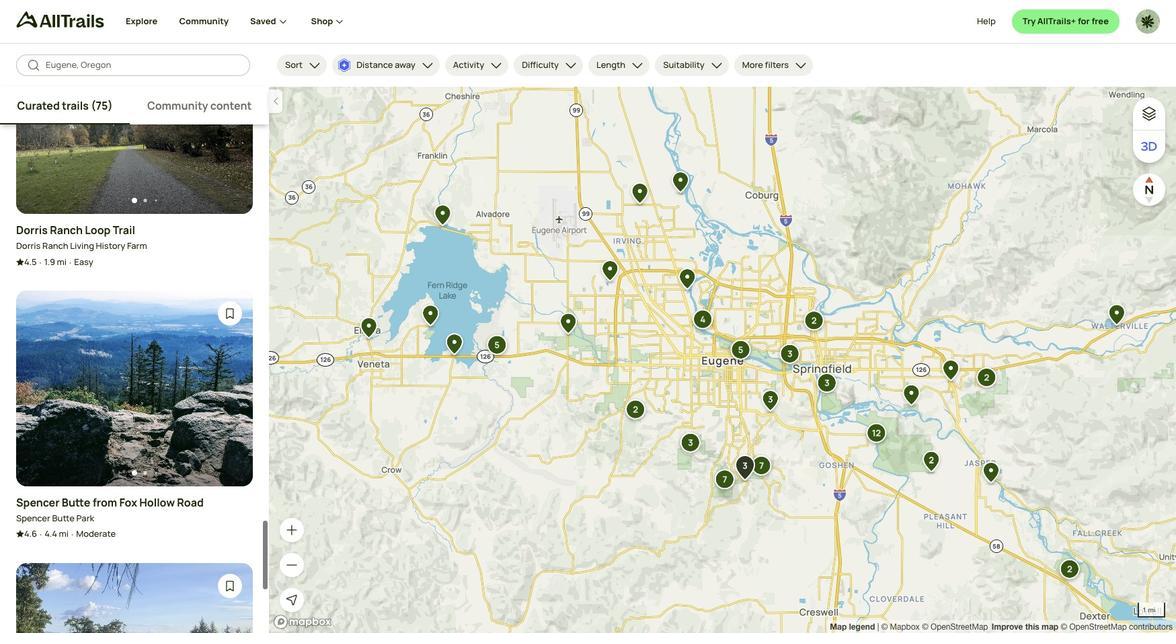 Task type: vqa. For each thing, say whether or not it's contained in the screenshot.
Alltrails link
yes



Task type: locate. For each thing, give the bounding box(es) containing it.
1 © from the left
[[882, 622, 888, 632]]

close this dialog image
[[1140, 576, 1154, 590]]

distance away
[[357, 59, 416, 71]]

mi for butte
[[59, 524, 69, 537]]

butte
[[62, 492, 90, 507], [52, 509, 75, 521]]

openstreetmap right map
[[1070, 622, 1128, 632]]

© right map
[[1061, 622, 1068, 632]]

saved
[[250, 15, 276, 27]]

0 vertical spatial dorris
[[16, 220, 48, 234]]

map
[[1042, 622, 1059, 632]]

community left saved
[[179, 15, 229, 27]]

difficulty
[[522, 59, 559, 71]]

add to list image
[[223, 303, 237, 317]]

sort
[[285, 59, 303, 71]]

0 horizontal spatial ©
[[882, 622, 888, 632]]

community content tab
[[130, 87, 269, 124]]

Eugene, Oregon field
[[46, 59, 240, 72]]

filters
[[765, 59, 789, 71]]

©
[[882, 622, 888, 632], [923, 622, 929, 632], [1061, 622, 1068, 632]]

kendall image
[[1136, 9, 1161, 34]]

away
[[395, 59, 416, 71]]

saved button
[[250, 0, 311, 43]]

2 vertical spatial mi
[[1149, 606, 1156, 614]]

1 horizontal spatial openstreetmap
[[1070, 622, 1128, 632]]

0 vertical spatial community
[[179, 15, 229, 27]]

1 vertical spatial ranch
[[42, 236, 68, 248]]

mi right 1
[[1149, 606, 1156, 614]]

dialog
[[0, 0, 1177, 633]]

hollow
[[139, 492, 175, 507]]

1 vertical spatial spencer
[[16, 509, 50, 521]]

explore link
[[126, 0, 158, 43]]

trails
[[62, 98, 89, 113]]

tab list
[[0, 87, 269, 124]]

openstreetmap left "improve"
[[931, 622, 989, 632]]

list
[[830, 620, 1173, 633]]

1 vertical spatial butte
[[52, 509, 75, 521]]

mi inside 4.5 · 1.9 mi · easy
[[57, 252, 67, 264]]

distance away button
[[333, 55, 440, 76]]

1 horizontal spatial ©
[[923, 622, 929, 632]]

activity
[[453, 59, 485, 71]]

community inside tab
[[147, 98, 208, 113]]

moderate
[[76, 524, 116, 537]]

4.4
[[45, 524, 57, 537]]

improve
[[992, 622, 1024, 632]]

0 horizontal spatial openstreetmap
[[931, 622, 989, 632]]

legend
[[850, 622, 876, 632]]

· left 1.9
[[39, 253, 41, 265]]

mi inside the 4.6 · 4.4 mi · moderate
[[59, 524, 69, 537]]

1 dorris from the top
[[16, 220, 48, 234]]

spencer
[[16, 492, 60, 507], [16, 509, 50, 521]]

© mapbox link
[[882, 622, 920, 632]]

© right mapbox
[[923, 622, 929, 632]]

· left easy
[[69, 253, 71, 265]]

mi right 1.9
[[57, 252, 67, 264]]

difficulty button
[[514, 55, 583, 76]]

shop button
[[311, 0, 347, 43]]

community left 'content'
[[147, 98, 208, 113]]

2 horizontal spatial ©
[[1061, 622, 1068, 632]]

contributors
[[1130, 622, 1173, 632]]

spencer up 4.6
[[16, 509, 50, 521]]

butte up park
[[62, 492, 90, 507]]

4.6
[[24, 524, 37, 537]]

dorris
[[16, 220, 48, 234], [16, 236, 41, 248]]

© right |
[[882, 622, 888, 632]]

spencer up the spencer butte park link
[[16, 492, 60, 507]]

for
[[1079, 15, 1091, 27]]

improve this map link
[[992, 622, 1059, 632]]

length
[[597, 59, 626, 71]]

1 vertical spatial dorris
[[16, 236, 41, 248]]

history
[[96, 236, 125, 248]]

distance
[[357, 59, 393, 71]]

1 vertical spatial mi
[[59, 524, 69, 537]]

butte up the 4.6 · 4.4 mi · moderate
[[52, 509, 75, 521]]

ranch
[[50, 220, 83, 234], [42, 236, 68, 248]]

length button
[[589, 55, 650, 76]]

from
[[93, 492, 117, 507]]

community
[[179, 15, 229, 27], [147, 98, 208, 113]]

map legend link
[[830, 622, 878, 632]]

mi
[[57, 252, 67, 264], [59, 524, 69, 537], [1149, 606, 1156, 614]]

trail
[[113, 220, 135, 234]]

reset north and pitch image
[[1136, 176, 1163, 203]]

·
[[39, 253, 41, 265], [69, 253, 71, 265], [40, 525, 42, 537], [71, 525, 73, 537]]

suitability button
[[655, 55, 729, 76]]

1
[[1143, 606, 1147, 614]]

tab list containing curated trails (75)
[[0, 87, 269, 124]]

openstreetmap
[[931, 622, 989, 632], [1070, 622, 1128, 632]]

alltrails+
[[1038, 15, 1077, 27]]

alltrails image
[[16, 11, 104, 28]]

community content
[[147, 98, 252, 113]]

curated
[[17, 98, 60, 113]]

mi right the 4.4
[[59, 524, 69, 537]]

help
[[978, 15, 996, 27]]

1 vertical spatial community
[[147, 98, 208, 113]]

more filters
[[743, 59, 789, 71]]

0 vertical spatial spencer
[[16, 492, 60, 507]]

· right the 4.4
[[71, 525, 73, 537]]

map options image
[[1142, 106, 1158, 122]]

alltrails link
[[16, 11, 126, 34]]

explore
[[126, 15, 158, 27]]

ranch up 4.5 · 1.9 mi · easy
[[42, 236, 68, 248]]

None search field
[[16, 55, 250, 76]]

fox
[[119, 492, 137, 507]]

curated trails (75)
[[17, 98, 113, 113]]

0 vertical spatial mi
[[57, 252, 67, 264]]

community link
[[179, 0, 229, 43]]

|
[[878, 622, 880, 632]]

ranch up "dorris ranch living history farm" link
[[50, 220, 83, 234]]

0 vertical spatial butte
[[62, 492, 90, 507]]



Task type: describe. For each thing, give the bounding box(es) containing it.
shop
[[311, 15, 333, 27]]

4.5
[[24, 252, 37, 264]]

© openstreetmap link
[[923, 622, 989, 632]]

more filters button
[[735, 55, 814, 76]]

(75)
[[91, 98, 113, 113]]

road
[[177, 492, 204, 507]]

living
[[70, 236, 94, 248]]

1 mi
[[1143, 606, 1156, 614]]

community for community content
[[147, 98, 208, 113]]

map region
[[269, 87, 1177, 633]]

farm
[[127, 236, 147, 248]]

4.5 · 1.9 mi · easy
[[24, 252, 93, 265]]

3 © from the left
[[1061, 622, 1068, 632]]

dorris ranch living history farm link
[[16, 236, 147, 250]]

4.6 · 4.4 mi · moderate
[[24, 524, 116, 537]]

· left the 4.4
[[40, 525, 42, 537]]

enable 3d map image
[[1142, 139, 1158, 155]]

try alltrails+ for free link
[[1012, 9, 1120, 34]]

park
[[76, 509, 94, 521]]

content
[[210, 98, 252, 113]]

zoom map out image
[[285, 558, 299, 572]]

add to list image
[[223, 576, 237, 589]]

try alltrails+ for free
[[1023, 15, 1110, 27]]

map legend | © mapbox © openstreetmap improve this map © openstreetmap contributors
[[830, 622, 1173, 632]]

help link
[[978, 9, 996, 34]]

easy
[[74, 252, 93, 264]]

dorris ranch loop trail dorris ranch living history farm
[[16, 220, 147, 248]]

© openstreetmap contributors link
[[1061, 622, 1173, 632]]

more
[[743, 59, 764, 71]]

loop
[[85, 220, 111, 234]]

sort button
[[277, 55, 327, 76]]

mi for ranch
[[57, 252, 67, 264]]

spencer butte park link
[[16, 509, 94, 522]]

mapbox
[[891, 622, 920, 632]]

1 openstreetmap from the left
[[931, 622, 989, 632]]

map
[[830, 622, 847, 632]]

1.9
[[44, 252, 55, 264]]

this
[[1026, 622, 1040, 632]]

zoom map in image
[[285, 523, 299, 537]]

spencer butte from fox hollow road spencer butte park
[[16, 492, 204, 521]]

try
[[1023, 15, 1036, 27]]

activity button
[[445, 55, 509, 76]]

navigate previous image
[[32, 378, 46, 392]]

current location image
[[285, 593, 299, 607]]

shop link
[[311, 0, 347, 43]]

selected trailhead image
[[731, 452, 760, 486]]

saved link
[[250, 0, 290, 43]]

free
[[1092, 15, 1110, 27]]

suitability
[[664, 59, 705, 71]]

0 vertical spatial ranch
[[50, 220, 83, 234]]

2 openstreetmap from the left
[[1070, 622, 1128, 632]]

2 spencer from the top
[[16, 509, 50, 521]]

community for community
[[179, 15, 229, 27]]

curated trails (75) tab
[[0, 87, 130, 124]]

2 © from the left
[[923, 622, 929, 632]]

list containing map legend
[[830, 620, 1173, 633]]

2 dorris from the top
[[16, 236, 41, 248]]

1 spencer from the top
[[16, 492, 60, 507]]

navigate next image
[[223, 378, 237, 392]]



